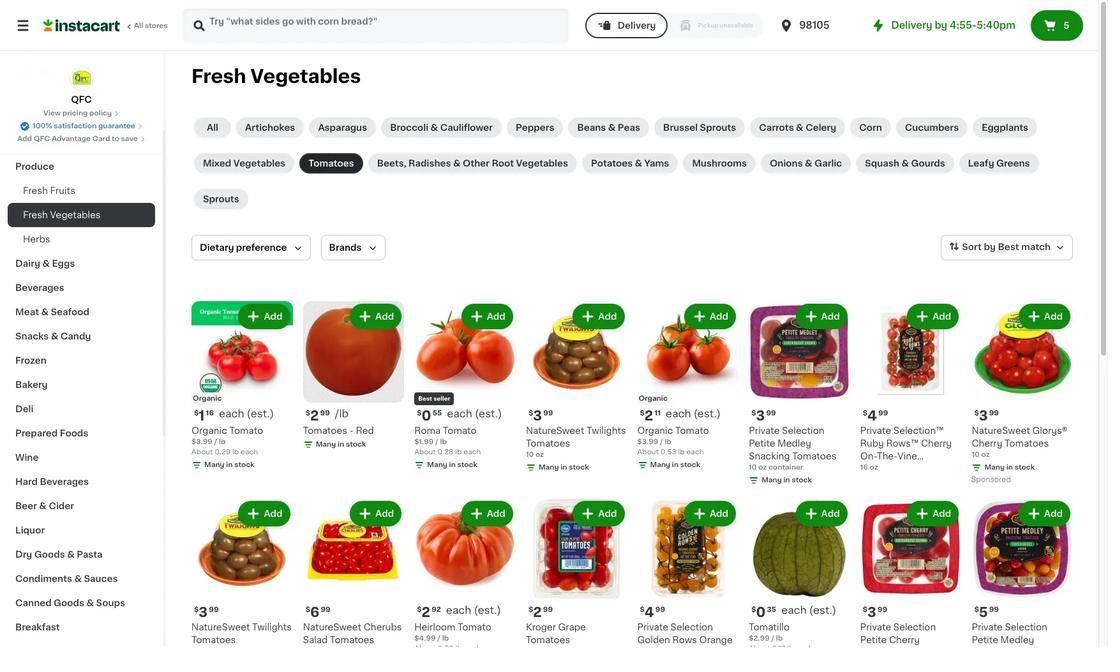 Task type: locate. For each thing, give the bounding box(es) containing it.
cider
[[49, 502, 74, 511]]

organic down $ 1 16
[[192, 426, 227, 435]]

lb right 0.53
[[678, 449, 685, 456]]

about inside organic tomato $3.99 / lb about 0.53 lb each
[[638, 449, 659, 456]]

all left stores
[[134, 22, 143, 29]]

(est.) up "heirloom tomato $4.99 / lb"
[[474, 606, 501, 616]]

1 horizontal spatial fresh vegetables
[[192, 67, 361, 86]]

& for onions & garlic
[[805, 159, 813, 168]]

beans & peas
[[578, 123, 641, 132]]

private inside the private selection golden rows orang
[[638, 623, 669, 632]]

by inside best match sort by field
[[984, 243, 996, 252]]

about inside roma tomato $1.99 / lb about 0.28 lb each
[[415, 449, 436, 456]]

about down $1.99
[[415, 449, 436, 456]]

best
[[998, 243, 1019, 252], [418, 396, 432, 401]]

each inside roma tomato $1.99 / lb about 0.28 lb each
[[464, 449, 481, 456]]

eggplants link
[[973, 117, 1038, 138]]

0 vertical spatial 0
[[422, 409, 431, 422]]

twilights inside naturesweet twilights tomatoes 10 oz
[[587, 426, 626, 435]]

each (est.) inside $2.11 each (estimated) element
[[666, 408, 721, 419]]

canned goods & soups
[[15, 599, 125, 608]]

0 vertical spatial all
[[134, 22, 143, 29]]

petite for 3
[[861, 636, 887, 645]]

meat & seafood link
[[8, 300, 155, 324]]

0 horizontal spatial all
[[134, 22, 143, 29]]

99 inside $ 5 99
[[990, 607, 999, 614]]

many down "0.29"
[[204, 461, 225, 468]]

$ left 11
[[640, 410, 645, 417]]

stock down organic tomato $3.99 / lb about 0.53 lb each
[[681, 461, 701, 468]]

$ 4 99 for private selection golden rows orang
[[640, 606, 665, 620]]

petite for 5
[[972, 636, 999, 645]]

selection for 3
[[894, 623, 936, 632]]

0 vertical spatial 4
[[868, 409, 877, 422]]

rows
[[673, 636, 697, 645]]

about for 1
[[192, 449, 213, 456]]

each (est.) inside $0.55 each (estimated) element
[[447, 408, 502, 419]]

$ 3 99 up "snacking"
[[752, 409, 776, 422]]

each (est.) inside $2.92 each (estimated) element
[[446, 606, 501, 616]]

wine link
[[8, 446, 155, 470]]

private inside private selection™ ruby rows™ cherry on-the-vine tomatoes
[[861, 426, 892, 435]]

many down container
[[762, 477, 782, 484]]

organic inside organic tomato $3.99 / lb about 0.29 lb each
[[192, 426, 227, 435]]

tomatoes inside kroger grape tomatoes
[[526, 636, 570, 645]]

0 horizontal spatial about
[[192, 449, 213, 456]]

$ up "snacking"
[[752, 410, 756, 417]]

celery
[[806, 123, 837, 132]]

naturesweet inside naturesweet cherubs salad tomatoes
[[303, 623, 362, 632]]

0 horizontal spatial by
[[935, 20, 948, 30]]

$ 3 99 for cherry
[[975, 409, 999, 422]]

$3.99 down $ 2 11
[[638, 438, 659, 445]]

3
[[533, 409, 542, 422], [756, 409, 765, 422], [979, 409, 988, 422], [199, 606, 208, 620], [868, 606, 877, 620]]

each inside "element"
[[219, 408, 244, 419]]

(est.) inside the $1.16 each (estimated) "element"
[[247, 408, 274, 419]]

all up the mixed
[[207, 123, 218, 132]]

leafy greens
[[969, 159, 1030, 168]]

4 up golden
[[645, 606, 654, 620]]

10 inside naturesweet glorys® cherry tomatoes 10 oz
[[972, 451, 980, 458]]

bakery
[[15, 381, 48, 390]]

many up sponsored badge image
[[985, 464, 1005, 471]]

twilights inside naturesweet twilights tomatoes
[[252, 623, 292, 632]]

& right 'beer'
[[39, 502, 47, 511]]

/lb
[[335, 408, 349, 419]]

0 vertical spatial sprouts
[[700, 123, 736, 132]]

prepared
[[15, 429, 58, 438]]

each (est.) for $ 0 35
[[782, 606, 837, 616]]

& for broccoli & cauliflower
[[431, 123, 438, 132]]

99 up the private selection petite medle
[[990, 607, 999, 614]]

16 right 1
[[206, 410, 214, 417]]

/ inside organic tomato $3.99 / lb about 0.53 lb each
[[660, 438, 663, 445]]

about inside organic tomato $3.99 / lb about 0.29 lb each
[[192, 449, 213, 456]]

garlic
[[815, 159, 842, 168]]

lists
[[36, 68, 58, 77]]

0 vertical spatial fresh
[[192, 67, 246, 86]]

1 vertical spatial goods
[[54, 599, 84, 608]]

& for meat & seafood
[[41, 308, 49, 317]]

$ inside $ 0 55
[[417, 410, 422, 417]]

0 horizontal spatial delivery
[[618, 21, 656, 30]]

fresh up herbs
[[23, 211, 48, 220]]

naturesweet for naturesweet twilights tomatoes 10 oz
[[526, 426, 585, 435]]

2 about from the left
[[415, 449, 436, 456]]

$ 3 99 up naturesweet twilights tomatoes 10 oz
[[529, 409, 553, 422]]

goods down condiments & sauces
[[54, 599, 84, 608]]

about for 2
[[638, 449, 659, 456]]

beer & cider
[[15, 502, 74, 511]]

by
[[935, 20, 948, 30], [984, 243, 996, 252]]

1 horizontal spatial 4
[[868, 409, 877, 422]]

canned
[[15, 599, 52, 608]]

qfc
[[71, 95, 92, 104], [34, 135, 50, 142]]

tomato inside roma tomato $1.99 / lb about 0.28 lb each
[[443, 426, 477, 435]]

10 inside private selection petite medley snacking tomatoes 10 oz container
[[749, 464, 757, 471]]

0 horizontal spatial 4
[[645, 606, 654, 620]]

beverages up the cider
[[40, 478, 89, 487]]

product group containing 5
[[972, 498, 1073, 647]]

stock down organic tomato $3.99 / lb about 0.29 lb each
[[235, 461, 255, 468]]

brussel
[[664, 123, 698, 132]]

oz inside private selection petite medley snacking tomatoes 10 oz container
[[759, 464, 767, 471]]

qfc down 100%
[[34, 135, 50, 142]]

1 vertical spatial $ 4 99
[[640, 606, 665, 620]]

1 horizontal spatial $ 2 99
[[529, 606, 553, 620]]

naturesweet inside naturesweet twilights tomatoes 10 oz
[[526, 426, 585, 435]]

brands button
[[321, 235, 385, 261]]

0 vertical spatial by
[[935, 20, 948, 30]]

& right broccoli
[[431, 123, 438, 132]]

3 up naturesweet glorys® cherry tomatoes 10 oz
[[979, 409, 988, 422]]

condiments & sauces
[[15, 575, 118, 584]]

(est.) inside $2.11 each (estimated) element
[[694, 408, 721, 419]]

(est.) inside $0.55 each (estimated) element
[[475, 408, 502, 419]]

by right sort
[[984, 243, 996, 252]]

3 for tomatoes
[[533, 409, 542, 422]]

in down tomatoes - red
[[338, 441, 344, 448]]

about
[[192, 449, 213, 456], [415, 449, 436, 456], [638, 449, 659, 456]]

each inside organic tomato $3.99 / lb about 0.29 lb each
[[241, 449, 258, 456]]

16 inside $ 1 16
[[206, 410, 214, 417]]

many in stock down container
[[762, 477, 812, 484]]

2 $3.99 from the left
[[638, 438, 659, 445]]

/ up 0.53
[[660, 438, 663, 445]]

3 up "snacking"
[[756, 409, 765, 422]]

match
[[1022, 243, 1051, 252]]

(est.) inside '$0.35 each (estimated)' element
[[810, 606, 837, 616]]

0 horizontal spatial cherry
[[921, 439, 952, 448]]

1 horizontal spatial delivery
[[892, 20, 933, 30]]

1 horizontal spatial $ 4 99
[[863, 409, 888, 422]]

1 horizontal spatial 5
[[1064, 21, 1070, 30]]

$ inside $ 1 16
[[194, 410, 199, 417]]

0 for tomatillo
[[756, 606, 766, 620]]

0 vertical spatial best
[[998, 243, 1019, 252]]

qfc up view pricing policy link
[[71, 95, 92, 104]]

$ inside $ 6 99
[[306, 607, 310, 614]]

prepared foods link
[[8, 421, 155, 446]]

4
[[868, 409, 877, 422], [645, 606, 654, 620]]

tomatoes inside naturesweet glorys® cherry tomatoes 10 oz
[[1005, 439, 1049, 448]]

private inside private selection petite medley snacking tomatoes 10 oz container
[[749, 426, 780, 435]]

private for medley
[[749, 426, 780, 435]]

cherubs
[[364, 623, 402, 632]]

$2.92 each (estimated) element
[[415, 605, 516, 621]]

cherry down selection™
[[921, 439, 952, 448]]

petite inside the private selection petite medle
[[972, 636, 999, 645]]

0 vertical spatial qfc
[[71, 95, 92, 104]]

$ up organic tomato $3.99 / lb about 0.29 lb each
[[194, 410, 199, 417]]

3 about from the left
[[638, 449, 659, 456]]

$ 4 99 up ruby
[[863, 409, 888, 422]]

& for squash & gourds
[[902, 159, 909, 168]]

sprouts inside "link"
[[203, 195, 239, 204]]

1 vertical spatial 0
[[756, 606, 766, 620]]

each (est.) inside '$0.35 each (estimated)' element
[[782, 606, 837, 616]]

other
[[463, 159, 490, 168]]

each (est.) up "heirloom tomato $4.99 / lb"
[[446, 606, 501, 616]]

fresh vegetables down fruits
[[23, 211, 101, 220]]

0 horizontal spatial sprouts
[[203, 195, 239, 204]]

& left candy
[[51, 332, 58, 341]]

99 inside $ 6 99
[[321, 607, 331, 614]]

0 horizontal spatial petite
[[749, 439, 776, 448]]

1 horizontal spatial cherry
[[972, 439, 1003, 448]]

breakfast link
[[8, 616, 155, 640]]

organic inside organic tomato $3.99 / lb about 0.53 lb each
[[638, 426, 673, 435]]

& left peas
[[608, 123, 616, 132]]

vegetables inside fresh vegetables link
[[50, 211, 101, 220]]

red
[[356, 426, 374, 435]]

$ 2 92
[[417, 606, 441, 620]]

goods for canned
[[54, 599, 84, 608]]

tomato inside organic tomato $3.99 / lb about 0.29 lb each
[[230, 426, 263, 435]]

private inside the private selection petite medle
[[972, 623, 1003, 632]]

1 vertical spatial qfc
[[34, 135, 50, 142]]

2 cherry from the left
[[972, 439, 1003, 448]]

petite inside private selection petite cherr
[[861, 636, 887, 645]]

delivery inside button
[[618, 21, 656, 30]]

& left gourds
[[902, 159, 909, 168]]

best for best match
[[998, 243, 1019, 252]]

/ inside organic tomato $3.99 / lb about 0.29 lb each
[[214, 438, 217, 445]]

1 vertical spatial all
[[207, 123, 218, 132]]

each (est.) up organic tomato $3.99 / lb about 0.29 lb each
[[219, 408, 274, 419]]

each right $ 1 16
[[219, 408, 244, 419]]

$3.99 inside organic tomato $3.99 / lb about 0.53 lb each
[[638, 438, 659, 445]]

fresh vegetables
[[192, 67, 361, 86], [23, 211, 101, 220]]

all for all stores
[[134, 22, 143, 29]]

oz inside naturesweet twilights tomatoes 10 oz
[[536, 451, 544, 458]]

each right 0.28
[[464, 449, 481, 456]]

carrots & celery link
[[751, 117, 846, 138]]

2 for tomatoes - red
[[310, 409, 319, 422]]

& left "other"
[[453, 159, 461, 168]]

$ up the private selection petite medle
[[975, 607, 979, 614]]

/ for 2
[[660, 438, 663, 445]]

1 vertical spatial fresh
[[23, 186, 48, 195]]

1 horizontal spatial qfc
[[71, 95, 92, 104]]

organic up 11
[[639, 395, 668, 402]]

preference
[[236, 243, 287, 252]]

0 horizontal spatial 0
[[422, 409, 431, 422]]

0 vertical spatial 16
[[206, 410, 214, 417]]

candy
[[61, 332, 91, 341]]

fresh vegetables link
[[8, 203, 155, 227]]

organic down $ 2 11
[[638, 426, 673, 435]]

& left celery
[[796, 123, 804, 132]]

naturesweet inside naturesweet glorys® cherry tomatoes 10 oz
[[972, 426, 1031, 435]]

2 horizontal spatial about
[[638, 449, 659, 456]]

$2.99 per pound element
[[303, 408, 404, 424]]

selection
[[782, 426, 825, 435], [671, 623, 713, 632], [894, 623, 936, 632], [1005, 623, 1048, 632]]

each right 11
[[666, 408, 691, 419]]

4:55-
[[950, 20, 977, 30]]

in
[[338, 441, 344, 448], [226, 461, 233, 468], [449, 461, 456, 468], [672, 461, 679, 468], [561, 464, 567, 471], [1007, 464, 1013, 471], [784, 477, 790, 484]]

$ inside $ 2 11
[[640, 410, 645, 417]]

$1.16 each (estimated) element
[[192, 408, 293, 424]]

each (est.) right 35
[[782, 606, 837, 616]]

5 inside button
[[1064, 21, 1070, 30]]

5 button
[[1031, 10, 1084, 41]]

tomato down $0.55 each (estimated) element
[[443, 426, 477, 435]]

it
[[56, 43, 62, 52]]

2 horizontal spatial petite
[[972, 636, 999, 645]]

each (est.) down seller
[[447, 408, 502, 419]]

/ for 0
[[436, 438, 439, 445]]

1 horizontal spatial sprouts
[[700, 123, 736, 132]]

onions
[[770, 159, 803, 168]]

$ 3 99
[[529, 409, 553, 422], [752, 409, 776, 422], [975, 409, 999, 422], [194, 606, 219, 620], [863, 606, 888, 620]]

beverages
[[15, 284, 64, 292], [40, 478, 89, 487]]

private selection petite medle
[[972, 623, 1060, 647]]

1 horizontal spatial 10
[[749, 464, 757, 471]]

$ up "salad"
[[306, 607, 310, 614]]

naturesweet cherubs salad tomatoes
[[303, 623, 402, 645]]

1 about from the left
[[192, 449, 213, 456]]

1 vertical spatial 16
[[861, 464, 868, 471]]

buy
[[36, 43, 54, 52]]

pricing
[[62, 110, 88, 117]]

cherry inside private selection™ ruby rows™ cherry on-the-vine tomatoes
[[921, 439, 952, 448]]

$ inside $ 5 99
[[975, 607, 979, 614]]

seller
[[434, 396, 450, 401]]

each right 0.53
[[687, 449, 704, 456]]

ruby
[[861, 439, 884, 448]]

1 horizontal spatial best
[[998, 243, 1019, 252]]

eggs
[[52, 259, 75, 268]]

1 vertical spatial by
[[984, 243, 996, 252]]

private selection golden rows orang
[[638, 623, 733, 647]]

stock down container
[[792, 477, 812, 484]]

naturesweet for naturesweet glorys® cherry tomatoes 10 oz
[[972, 426, 1031, 435]]

tomatillo $2.99 / lb
[[749, 623, 790, 643]]

$0.35 each (estimated) element
[[749, 605, 850, 621]]

lb down tomatillo
[[776, 636, 783, 643]]

$3.99 inside organic tomato $3.99 / lb about 0.29 lb each
[[192, 438, 212, 445]]

0 horizontal spatial 16
[[206, 410, 214, 417]]

& left eggs
[[42, 259, 50, 268]]

1 $3.99 from the left
[[192, 438, 212, 445]]

0 vertical spatial 5
[[1064, 21, 1070, 30]]

0 vertical spatial $ 2 99
[[306, 409, 330, 422]]

stock inside product group
[[235, 461, 255, 468]]

1 horizontal spatial petite
[[861, 636, 887, 645]]

0 horizontal spatial $ 2 99
[[306, 409, 330, 422]]

1 horizontal spatial 0
[[756, 606, 766, 620]]

(est.) inside $2.92 each (estimated) element
[[474, 606, 501, 616]]

/ up "0.29"
[[214, 438, 217, 445]]

& right meat
[[41, 308, 49, 317]]

delivery for delivery by 4:55-5:40pm
[[892, 20, 933, 30]]

$ 3 99 for petite
[[752, 409, 776, 422]]

by for sort
[[984, 243, 996, 252]]

naturesweet twilights tomatoes 10 oz
[[526, 426, 626, 458]]

Best match Sort by field
[[941, 235, 1073, 261]]

0 vertical spatial twilights
[[587, 426, 626, 435]]

many in stock
[[316, 441, 366, 448], [204, 461, 255, 468], [427, 461, 478, 468], [650, 461, 701, 468], [539, 464, 589, 471], [985, 464, 1035, 471], [762, 477, 812, 484]]

foods
[[60, 429, 88, 438]]

1 horizontal spatial 16
[[861, 464, 868, 471]]

naturesweet inside naturesweet twilights tomatoes
[[192, 623, 250, 632]]

golden
[[638, 636, 670, 645]]

(est.) up organic tomato $3.99 / lb about 0.29 lb each
[[247, 408, 274, 419]]

1 vertical spatial beverages
[[40, 478, 89, 487]]

0 horizontal spatial $3.99
[[192, 438, 212, 445]]

1 vertical spatial sprouts
[[203, 195, 239, 204]]

& for potatoes & yams
[[635, 159, 643, 168]]

0 vertical spatial $ 4 99
[[863, 409, 888, 422]]

each (est.) inside the $1.16 each (estimated) "element"
[[219, 408, 274, 419]]

2 left 11
[[645, 409, 653, 422]]

$ left 35
[[752, 607, 756, 614]]

vegetables down fresh fruits link
[[50, 211, 101, 220]]

2 inside "element"
[[310, 409, 319, 422]]

98105 button
[[779, 8, 856, 43]]

private for rows™
[[861, 426, 892, 435]]

advantage
[[52, 135, 91, 142]]

private
[[749, 426, 780, 435], [861, 426, 892, 435], [638, 623, 669, 632], [861, 623, 892, 632], [972, 623, 1003, 632]]

1 horizontal spatial all
[[207, 123, 218, 132]]

heirloom tomato $4.99 / lb
[[415, 623, 492, 643]]

1 horizontal spatial twilights
[[587, 426, 626, 435]]

tomatoes inside private selection™ ruby rows™ cherry on-the-vine tomatoes
[[861, 465, 905, 474]]

tomato inside organic tomato $3.99 / lb about 0.53 lb each
[[676, 426, 709, 435]]

0 horizontal spatial twilights
[[252, 623, 292, 632]]

by inside delivery by 4:55-5:40pm link
[[935, 20, 948, 30]]

delivery for delivery
[[618, 21, 656, 30]]

each (est.)
[[219, 408, 274, 419], [447, 408, 502, 419], [666, 408, 721, 419], [446, 606, 501, 616], [782, 606, 837, 616]]

best left seller
[[418, 396, 432, 401]]

best inside field
[[998, 243, 1019, 252]]

twilights for naturesweet twilights tomatoes
[[252, 623, 292, 632]]

/ inside tomatillo $2.99 / lb
[[772, 636, 775, 643]]

None search field
[[183, 8, 569, 43]]

selection inside the private selection golden rows orang
[[671, 623, 713, 632]]

many down naturesweet twilights tomatoes 10 oz
[[539, 464, 559, 471]]

99 up ruby
[[879, 410, 888, 417]]

16 down on-
[[861, 464, 868, 471]]

each (est.) for $ 0 55
[[447, 408, 502, 419]]

in down naturesweet twilights tomatoes 10 oz
[[561, 464, 567, 471]]

about left "0.29"
[[192, 449, 213, 456]]

policy
[[89, 110, 112, 117]]

1 vertical spatial 4
[[645, 606, 654, 620]]

again
[[65, 43, 90, 52]]

4 up ruby
[[868, 409, 877, 422]]

0 horizontal spatial 10
[[526, 451, 534, 458]]

0 horizontal spatial qfc
[[34, 135, 50, 142]]

view pricing policy
[[43, 110, 112, 117]]

selection inside private selection petite cherr
[[894, 623, 936, 632]]

1 vertical spatial twilights
[[252, 623, 292, 632]]

fresh up all link
[[192, 67, 246, 86]]

0 horizontal spatial best
[[418, 396, 432, 401]]

$ 5 99
[[975, 606, 999, 620]]

1 vertical spatial best
[[418, 396, 432, 401]]

0 horizontal spatial $ 4 99
[[640, 606, 665, 620]]

$3.99 down 1
[[192, 438, 212, 445]]

each (est.) up organic tomato $3.99 / lb about 0.53 lb each
[[666, 408, 721, 419]]

1 cherry from the left
[[921, 439, 952, 448]]

product group
[[192, 301, 293, 473], [303, 301, 404, 452], [415, 301, 516, 473], [526, 301, 627, 475], [638, 301, 739, 473], [749, 301, 850, 488], [861, 301, 962, 474], [972, 301, 1073, 487], [192, 498, 293, 647], [303, 498, 404, 647], [415, 498, 516, 647], [526, 498, 627, 647], [638, 498, 739, 647], [749, 498, 850, 647], [861, 498, 962, 647], [972, 498, 1073, 647]]

lists link
[[8, 60, 155, 86]]

tomato down $2.11 each (estimated) element
[[676, 426, 709, 435]]

0 horizontal spatial fresh vegetables
[[23, 211, 101, 220]]

& for beans & peas
[[608, 123, 616, 132]]

/
[[214, 438, 217, 445], [436, 438, 439, 445], [660, 438, 663, 445], [438, 636, 441, 643], [772, 636, 775, 643]]

/ inside roma tomato $1.99 / lb about 0.28 lb each
[[436, 438, 439, 445]]

selection inside the private selection petite medle
[[1005, 623, 1048, 632]]

add qfc advantage card to save link
[[17, 134, 145, 144]]

each (est.) for $ 2 11
[[666, 408, 721, 419]]

all stores
[[134, 22, 168, 29]]

2 vertical spatial fresh
[[23, 211, 48, 220]]

beverages down dairy & eggs
[[15, 284, 64, 292]]

16 oz
[[861, 464, 878, 471]]

0 vertical spatial goods
[[34, 550, 65, 559]]

0 horizontal spatial 5
[[979, 606, 988, 620]]

tomato down the $1.16 each (estimated) "element"
[[230, 426, 263, 435]]

peppers
[[516, 123, 555, 132]]

cherry up sponsored badge image
[[972, 439, 1003, 448]]

1 horizontal spatial $3.99
[[638, 438, 659, 445]]

lb right "0.29"
[[232, 449, 239, 456]]

1 horizontal spatial by
[[984, 243, 996, 252]]

99 right the 6
[[321, 607, 331, 614]]

squash & gourds
[[865, 159, 946, 168]]

1 horizontal spatial about
[[415, 449, 436, 456]]

lb
[[219, 438, 226, 445], [440, 438, 447, 445], [665, 438, 672, 445], [232, 449, 239, 456], [455, 449, 462, 456], [678, 449, 685, 456], [442, 636, 449, 643], [776, 636, 783, 643]]

2 horizontal spatial 10
[[972, 451, 980, 458]]



Task type: vqa. For each thing, say whether or not it's contained in the screenshot.
Fresh Fruits
yes



Task type: describe. For each thing, give the bounding box(es) containing it.
best seller
[[418, 396, 450, 401]]

petite inside private selection petite medley snacking tomatoes 10 oz container
[[749, 439, 776, 448]]

2 for organic tomato
[[645, 409, 653, 422]]

100%
[[33, 123, 52, 130]]

radishes
[[409, 159, 451, 168]]

many down tomatoes - red
[[316, 441, 336, 448]]

stock down naturesweet twilights tomatoes 10 oz
[[569, 464, 589, 471]]

3 up naturesweet twilights tomatoes
[[199, 606, 208, 620]]

each inside organic tomato $3.99 / lb about 0.53 lb each
[[687, 449, 704, 456]]

& for condiments & sauces
[[74, 575, 82, 584]]

save
[[121, 135, 138, 142]]

the-
[[877, 452, 898, 461]]

salad
[[303, 636, 328, 645]]

0 for roma tomato
[[422, 409, 431, 422]]

tomato for 2
[[676, 426, 709, 435]]

recipes link
[[8, 106, 155, 130]]

best for best seller
[[418, 396, 432, 401]]

5:40pm
[[977, 20, 1016, 30]]

many down 0.28
[[427, 461, 448, 468]]

each right 35
[[782, 606, 807, 616]]

service type group
[[586, 13, 764, 38]]

beer
[[15, 502, 37, 511]]

tomatoes inside private selection petite medley snacking tomatoes 10 oz container
[[793, 452, 837, 461]]

selection inside private selection petite medley snacking tomatoes 10 oz container
[[782, 426, 825, 435]]

beets,
[[377, 159, 407, 168]]

buy it again link
[[8, 34, 155, 60]]

fresh for produce
[[23, 186, 48, 195]]

selection for 5
[[1005, 623, 1048, 632]]

lb right 0.28
[[455, 449, 462, 456]]

1 vertical spatial fresh vegetables
[[23, 211, 101, 220]]

lb inside "heirloom tomato $4.99 / lb"
[[442, 636, 449, 643]]

many in stock down tomatoes - red
[[316, 441, 366, 448]]

$ 3 99 for tomatoes
[[529, 409, 553, 422]]

98105
[[800, 20, 830, 30]]

& for beer & cider
[[39, 502, 47, 511]]

(est.) for $ 0 55
[[475, 408, 502, 419]]

snacking
[[749, 452, 790, 461]]

99 up golden
[[656, 607, 665, 614]]

fresh fruits
[[23, 186, 75, 195]]

many in stock down 0.53
[[650, 461, 701, 468]]

many in stock down "0.29"
[[204, 461, 255, 468]]

naturesweet for naturesweet cherubs salad tomatoes
[[303, 623, 362, 632]]

frozen
[[15, 356, 46, 365]]

92
[[432, 607, 441, 614]]

naturesweet twilights tomatoes
[[192, 623, 292, 645]]

0 vertical spatial fresh vegetables
[[192, 67, 361, 86]]

(est.) for $ 2 92
[[474, 606, 501, 616]]

beverages link
[[8, 276, 155, 300]]

qfc link
[[69, 66, 94, 106]]

herbs link
[[8, 227, 155, 252]]

1 vertical spatial 5
[[979, 606, 988, 620]]

99 up naturesweet twilights tomatoes
[[209, 607, 219, 614]]

99 up private selection petite cherr
[[878, 607, 888, 614]]

lb up 0.53
[[665, 438, 672, 445]]

$3.99 for 2
[[638, 438, 659, 445]]

each (est.) for $ 2 92
[[446, 606, 501, 616]]

product group containing 6
[[303, 498, 404, 647]]

naturesweet glorys® cherry tomatoes 10 oz
[[972, 426, 1068, 458]]

1
[[199, 409, 205, 422]]

tomatoes inside naturesweet cherubs salad tomatoes
[[330, 636, 374, 645]]

99 up private selection petite medley snacking tomatoes 10 oz container
[[767, 410, 776, 417]]

& for snacks & candy
[[51, 332, 58, 341]]

broccoli & cauliflower
[[390, 123, 493, 132]]

card
[[92, 135, 110, 142]]

tomatoes inside naturesweet twilights tomatoes 10 oz
[[526, 439, 570, 448]]

fresh fruits link
[[8, 179, 155, 203]]

lb up "0.29"
[[219, 438, 226, 445]]

delivery by 4:55-5:40pm link
[[871, 18, 1016, 33]]

mixed vegetables link
[[194, 153, 294, 174]]

dairy & eggs
[[15, 259, 75, 268]]

selection for 4
[[671, 623, 713, 632]]

asparagus
[[318, 123, 367, 132]]

tomatoes inside naturesweet twilights tomatoes
[[192, 636, 236, 645]]

broccoli & cauliflower link
[[381, 117, 502, 138]]

fresh for fresh fruits
[[23, 211, 48, 220]]

private inside private selection petite cherr
[[861, 623, 892, 632]]

carrots & celery
[[759, 123, 837, 132]]

99 up kroger
[[543, 607, 553, 614]]

2 for heirloom tomato
[[422, 606, 430, 620]]

$ up golden
[[640, 607, 645, 614]]

oz inside naturesweet glorys® cherry tomatoes 10 oz
[[982, 451, 990, 458]]

vegetables up artichokes
[[251, 67, 361, 86]]

potatoes & yams link
[[582, 153, 678, 174]]

99 up naturesweet twilights tomatoes 10 oz
[[543, 410, 553, 417]]

stock down roma tomato $1.99 / lb about 0.28 lb each
[[458, 461, 478, 468]]

in up sponsored badge image
[[1007, 464, 1013, 471]]

seafood
[[51, 308, 89, 317]]

& left soups
[[87, 599, 94, 608]]

$ 2 99 inside the "$2.99 per pound" "element"
[[306, 409, 330, 422]]

mushrooms link
[[683, 153, 756, 174]]

organic up $ 1 16
[[193, 395, 222, 402]]

broccoli
[[390, 123, 429, 132]]

vegetables inside mixed vegetables "link"
[[234, 159, 286, 168]]

$ 3 99 up naturesweet twilights tomatoes
[[194, 606, 219, 620]]

liquor
[[15, 526, 45, 535]]

dairy
[[15, 259, 40, 268]]

many in stock down naturesweet twilights tomatoes 10 oz
[[539, 464, 589, 471]]

(est.) for $ 2 11
[[694, 408, 721, 419]]

rows™
[[887, 439, 919, 448]]

thanksgiving
[[15, 138, 76, 147]]

goods for dry
[[34, 550, 65, 559]]

each right 92
[[446, 606, 471, 616]]

dietary preference button
[[192, 235, 311, 261]]

$ up naturesweet twilights tomatoes 10 oz
[[529, 410, 533, 417]]

instacart logo image
[[43, 18, 120, 33]]

medley
[[778, 439, 812, 448]]

grape
[[558, 623, 586, 632]]

$ up private selection petite cherr
[[863, 607, 868, 614]]

3 for petite
[[756, 409, 765, 422]]

snacks
[[15, 332, 49, 341]]

dry
[[15, 550, 32, 559]]

$0.55 each (estimated) element
[[415, 408, 516, 424]]

qfc logo image
[[69, 66, 94, 91]]

99 inside "element"
[[320, 410, 330, 417]]

lb up 0.28
[[440, 438, 447, 445]]

$2.11 each (estimated) element
[[638, 408, 739, 424]]

twilights for naturesweet twilights tomatoes 10 oz
[[587, 426, 626, 435]]

3 for cherry
[[979, 409, 988, 422]]

roma
[[415, 426, 441, 435]]

condiments
[[15, 575, 72, 584]]

$ up kroger
[[529, 607, 533, 614]]

deli link
[[8, 397, 155, 421]]

soups
[[96, 599, 125, 608]]

stock down naturesweet glorys® cherry tomatoes 10 oz
[[1015, 464, 1035, 471]]

private for rows
[[638, 623, 669, 632]]

add qfc advantage card to save
[[17, 135, 138, 142]]

beets, radishes & other root vegetables
[[377, 159, 568, 168]]

$ up naturesweet glorys® cherry tomatoes 10 oz
[[975, 410, 979, 417]]

product group containing 1
[[192, 301, 293, 473]]

meat
[[15, 308, 39, 317]]

squash & gourds link
[[856, 153, 955, 174]]

4 for private selection™ ruby rows™ cherry on-the-vine tomatoes
[[868, 409, 877, 422]]

about for 0
[[415, 449, 436, 456]]

potatoes
[[591, 159, 633, 168]]

cherry inside naturesweet glorys® cherry tomatoes 10 oz
[[972, 439, 1003, 448]]

$ left /lb
[[306, 410, 310, 417]]

sprouts inside brussel sprouts link
[[700, 123, 736, 132]]

(est.) for $ 0 35
[[810, 606, 837, 616]]

tomato for 1
[[230, 426, 263, 435]]

$ 0 55
[[417, 409, 442, 422]]

by for delivery
[[935, 20, 948, 30]]

greens
[[997, 159, 1030, 168]]

satisfaction
[[54, 123, 97, 130]]

$ 2 11
[[640, 409, 661, 422]]

10 inside naturesweet twilights tomatoes 10 oz
[[526, 451, 534, 458]]

kroger
[[526, 623, 556, 632]]

0.29
[[215, 449, 231, 456]]

asparagus link
[[309, 117, 376, 138]]

99 up naturesweet glorys® cherry tomatoes 10 oz
[[990, 410, 999, 417]]

private selection petite medley snacking tomatoes 10 oz container
[[749, 426, 837, 471]]

vegetables inside beets, radishes & other root vegetables "link"
[[516, 159, 568, 168]]

& for dairy & eggs
[[42, 259, 50, 268]]

0 vertical spatial beverages
[[15, 284, 64, 292]]

& left pasta
[[67, 550, 75, 559]]

Search field
[[184, 9, 568, 42]]

carrots
[[759, 123, 794, 132]]

thanksgiving link
[[8, 130, 155, 155]]

all for all
[[207, 123, 218, 132]]

each right 55
[[447, 408, 472, 419]]

/ for 1
[[214, 438, 217, 445]]

artichokes link
[[236, 117, 304, 138]]

$ inside $ 0 35
[[752, 607, 756, 614]]

beans
[[578, 123, 606, 132]]

naturesweet for naturesweet twilights tomatoes
[[192, 623, 250, 632]]

$ 4 99 for private selection™ ruby rows™ cherry on-the-vine tomatoes
[[863, 409, 888, 422]]

in down container
[[784, 477, 790, 484]]

tomato for 0
[[443, 426, 477, 435]]

2 up kroger
[[533, 606, 542, 620]]

private selection™ ruby rows™ cherry on-the-vine tomatoes
[[861, 426, 952, 474]]

cucumbers
[[905, 123, 959, 132]]

container
[[769, 464, 804, 471]]

add inside add qfc advantage card to save link
[[17, 135, 32, 142]]

$ inside $ 2 92
[[417, 607, 422, 614]]

$ up naturesweet twilights tomatoes
[[194, 607, 199, 614]]

tomatoes - red
[[303, 426, 374, 435]]

4 for private selection golden rows orang
[[645, 606, 654, 620]]

/ inside "heirloom tomato $4.99 / lb"
[[438, 636, 441, 643]]

dairy & eggs link
[[8, 252, 155, 276]]

peas
[[618, 123, 641, 132]]

brands
[[329, 243, 362, 252]]

condiments & sauces link
[[8, 567, 155, 591]]

produce link
[[8, 155, 155, 179]]

recipes
[[15, 114, 53, 123]]

$3.99 for 1
[[192, 438, 212, 445]]

& inside "link"
[[453, 159, 461, 168]]

corn
[[860, 123, 882, 132]]

in down "0.29"
[[226, 461, 233, 468]]

many in stock down 0.28
[[427, 461, 478, 468]]

3 up private selection petite cherr
[[868, 606, 877, 620]]

lb inside tomatillo $2.99 / lb
[[776, 636, 783, 643]]

each (est.) for $ 1 16
[[219, 408, 274, 419]]

& for carrots & celery
[[796, 123, 804, 132]]

$ 3 99 up private selection petite cherr
[[863, 606, 888, 620]]

many in stock up sponsored badge image
[[985, 464, 1035, 471]]

tomato inside "heirloom tomato $4.99 / lb"
[[458, 623, 492, 632]]

vine
[[898, 452, 918, 461]]

sauces
[[84, 575, 118, 584]]

in down 0.28
[[449, 461, 456, 468]]

dry goods & pasta link
[[8, 543, 155, 567]]

leafy
[[969, 159, 995, 168]]

many down 0.53
[[650, 461, 671, 468]]

in down 0.53
[[672, 461, 679, 468]]

(est.) for $ 1 16
[[247, 408, 274, 419]]

1 vertical spatial $ 2 99
[[529, 606, 553, 620]]

beer & cider link
[[8, 494, 155, 519]]

sponsored badge image
[[972, 476, 1011, 484]]

leafy greens link
[[960, 153, 1039, 174]]

$ up ruby
[[863, 410, 868, 417]]

brussel sprouts link
[[655, 117, 745, 138]]

stock down "-"
[[346, 441, 366, 448]]

tomatillo
[[749, 623, 790, 632]]

pasta
[[77, 550, 103, 559]]

canned goods & soups link
[[8, 591, 155, 616]]



